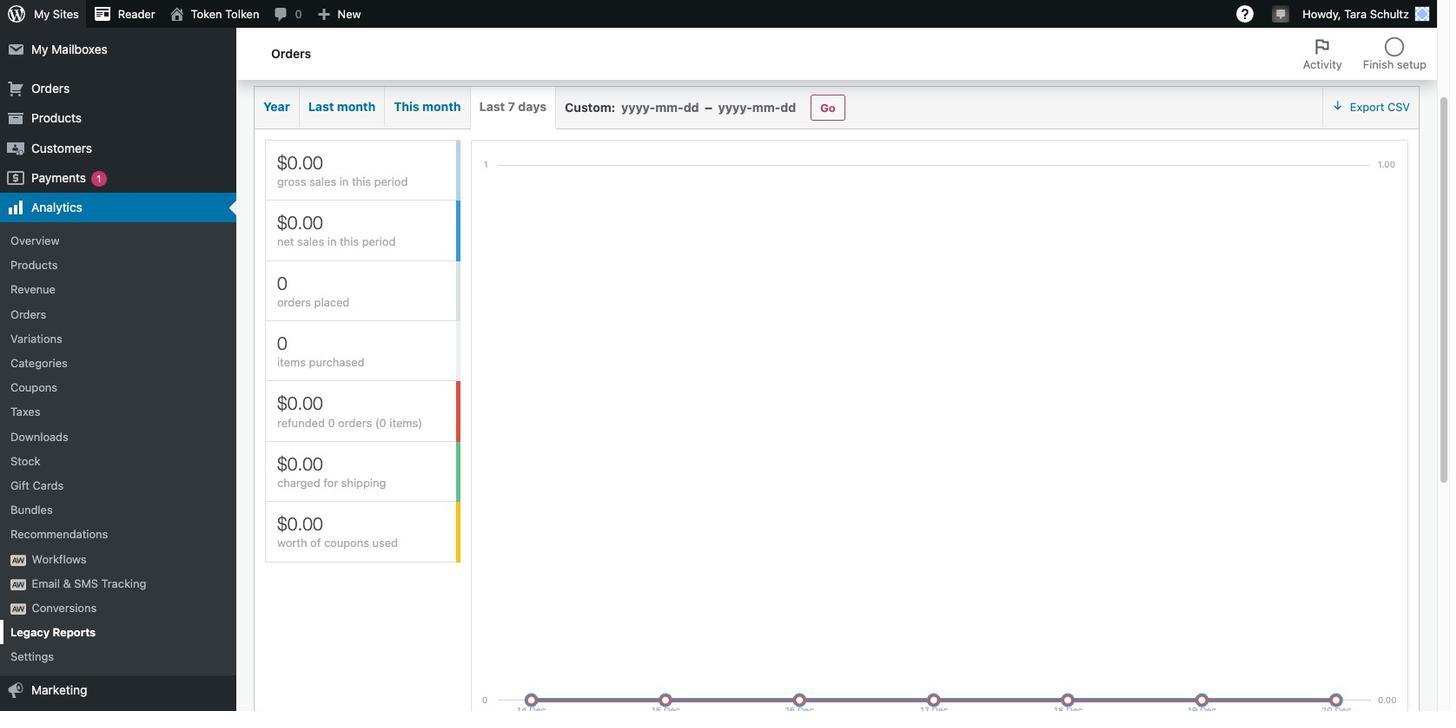 Task type: locate. For each thing, give the bounding box(es) containing it.
this for $ 0.00 net sales in this period
[[340, 235, 359, 249]]

tara
[[1345, 7, 1367, 21]]

period inside '$ 0.00 net sales in this period'
[[362, 235, 396, 249]]

0.00 inside $ 0.00 refunded 0 orders (0 items)
[[287, 393, 323, 414]]

in right the net
[[327, 235, 337, 249]]

1 vertical spatial in
[[327, 235, 337, 249]]

marketing link
[[0, 677, 236, 706]]

2 last from the left
[[479, 99, 505, 114]]

1 vertical spatial 1
[[97, 173, 101, 184]]

in inside '$ 0.00 net sales in this period'
[[327, 235, 337, 249]]

$ up the net
[[277, 212, 287, 233]]

orders inside $ 0.00 refunded 0 orders (0 items)
[[338, 416, 372, 430]]

gift cards up bundles at the bottom left of the page
[[10, 479, 64, 493]]

shipping
[[483, 27, 534, 41]]

0.00 for $ 0.00 charged for shipping
[[287, 453, 323, 474]]

go button
[[811, 94, 845, 121]]

1 vertical spatial customers link
[[0, 133, 236, 163]]

custom:
[[565, 100, 619, 114]]

yyyy-mm-dd text field
[[619, 94, 702, 121]]

$ up refunded
[[277, 393, 287, 414]]

1 vertical spatial gift cards link
[[0, 474, 236, 498]]

automatewoo element up legacy
[[10, 604, 26, 615]]

this month link
[[385, 87, 471, 127]]

orders link up the sales by date
[[260, 19, 319, 50]]

legacy reports link
[[0, 621, 236, 645]]

1 vertical spatial products
[[10, 258, 58, 272]]

1 last from the left
[[308, 99, 334, 114]]

net
[[277, 235, 294, 249]]

2 $ from the top
[[277, 212, 287, 233]]

of
[[310, 537, 321, 550]]

1 vertical spatial my
[[31, 42, 48, 56]]

shipping labels link
[[473, 19, 585, 49]]

0 vertical spatial products
[[31, 111, 82, 125]]

last down date
[[308, 99, 334, 114]]

howdy, tara schultz
[[1303, 7, 1410, 21]]

0 vertical spatial customers link
[[325, 19, 408, 49]]

1 horizontal spatial in
[[340, 175, 349, 189]]

finish setup
[[1363, 57, 1427, 71]]

period for $ 0.00 net sales in this period
[[362, 235, 396, 249]]

marketing
[[31, 683, 87, 698]]

gift
[[601, 27, 623, 41], [10, 479, 30, 493]]

my for my sites
[[34, 7, 50, 21]]

last left the 7
[[479, 99, 505, 114]]

automatewoo element
[[10, 555, 26, 566], [10, 579, 26, 591], [10, 604, 26, 615]]

1 vertical spatial stock link
[[0, 449, 236, 474]]

month right this
[[422, 99, 461, 114]]

customers link
[[325, 19, 408, 49], [0, 133, 236, 163]]

activity
[[1303, 57, 1343, 71]]

products down overview at the top of the page
[[10, 258, 58, 272]]

1 horizontal spatial month
[[422, 99, 461, 114]]

$ inside $ 0.00 worth of coupons used
[[277, 514, 287, 535]]

0 vertical spatial products link
[[0, 104, 236, 133]]

1 products link from the top
[[0, 104, 236, 133]]

2 month from the left
[[422, 99, 461, 114]]

1 vertical spatial automatewoo element
[[10, 579, 26, 591]]

0.00 for $ 0.00 gross sales in this period
[[287, 152, 323, 173]]

stock link
[[414, 19, 467, 49], [0, 449, 236, 474]]

products link down "analytics" link
[[0, 253, 236, 278]]

charged
[[277, 476, 320, 490]]

0 vertical spatial stock link
[[414, 19, 467, 49]]

0 horizontal spatial customers
[[31, 140, 92, 155]]

month left this
[[337, 99, 376, 114]]

products up payments
[[31, 111, 82, 125]]

3 $ from the top
[[277, 393, 287, 414]]

setup
[[1397, 57, 1427, 71]]

1 vertical spatial orders
[[338, 416, 372, 430]]

0 horizontal spatial customers link
[[0, 133, 236, 163]]

$ inside the $ 0.00 charged for shipping
[[277, 453, 287, 474]]

1 horizontal spatial gift
[[601, 27, 623, 41]]

1 down last 7 days link
[[484, 159, 488, 169]]

token
[[191, 7, 222, 21]]

this inside '$ 0.00 net sales in this period'
[[340, 235, 359, 249]]

categories link
[[0, 351, 236, 376]]

0 vertical spatial orders
[[277, 295, 311, 309]]

automatewoo element inside workflows link
[[10, 555, 26, 566]]

downloads
[[10, 430, 68, 444]]

orders left the placed
[[277, 295, 311, 309]]

0 inside 0 orders placed
[[277, 272, 287, 293]]

sales inside '$ 0.00 net sales in this period'
[[297, 235, 324, 249]]

last 7 days link
[[471, 87, 556, 127]]

1 inside payments 1
[[97, 173, 101, 184]]

$ inside $ 0.00 refunded 0 orders (0 items)
[[277, 393, 287, 414]]

2 vertical spatial automatewoo element
[[10, 604, 26, 615]]

customers down new
[[335, 27, 399, 41]]

0.00 for $ 0.00 worth of coupons used
[[287, 514, 323, 535]]

gift up bundles at the bottom left of the page
[[10, 479, 30, 493]]

1 vertical spatial period
[[362, 235, 396, 249]]

toolbar navigation
[[0, 0, 1437, 31]]

1 vertical spatial cards
[[33, 479, 64, 493]]

gift right labels
[[601, 27, 623, 41]]

automatewoo element for conversions
[[10, 604, 26, 615]]

0 horizontal spatial stock
[[10, 454, 40, 468]]

orders link down my mailboxes link at top
[[0, 74, 236, 104]]

$
[[277, 152, 287, 173], [277, 212, 287, 233], [277, 393, 287, 414], [277, 453, 287, 474], [277, 514, 287, 535]]

automatewoo element left workflows
[[10, 555, 26, 566]]

stock down downloads
[[10, 454, 40, 468]]

0 inside toolbar navigation
[[295, 7, 302, 21]]

stock link up bundles link
[[0, 449, 236, 474]]

days
[[518, 99, 547, 114]]

$ inside '$ 0.00 net sales in this period'
[[277, 212, 287, 233]]

$ inside $ 0.00 gross sales in this period
[[277, 152, 287, 173]]

revenue link
[[0, 278, 236, 302]]

0 inside $ 0.00 refunded 0 orders (0 items)
[[328, 416, 335, 430]]

my left the sites at the left top of page
[[34, 7, 50, 21]]

cards up bundles at the bottom left of the page
[[33, 479, 64, 493]]

stock left shipping
[[424, 27, 457, 41]]

0 vertical spatial in
[[340, 175, 349, 189]]

1 horizontal spatial gift cards link
[[591, 19, 670, 49]]

0.00
[[287, 152, 323, 173], [287, 212, 323, 233], [287, 393, 323, 414], [287, 453, 323, 474], [287, 514, 323, 535], [1378, 695, 1397, 705]]

0 1
[[482, 159, 488, 705]]

1 month from the left
[[337, 99, 376, 114]]

cards for topmost gift cards link
[[626, 27, 660, 41]]

0 horizontal spatial gift
[[10, 479, 30, 493]]

0 vertical spatial 1
[[484, 159, 488, 169]]

customers link up date
[[325, 19, 408, 49]]

analytics
[[31, 200, 82, 215]]

0.00 for $ 0.00 refunded 0 orders (0 items)
[[287, 393, 323, 414]]

orders link up categories link
[[0, 302, 236, 327]]

1 horizontal spatial 1
[[484, 159, 488, 169]]

my down upgrades
[[31, 42, 48, 56]]

0.00 inside $ 0.00 worth of coupons used
[[287, 514, 323, 535]]

schultz
[[1370, 7, 1410, 21]]

automatewoo element inside email & sms tracking link
[[10, 579, 26, 591]]

tracking
[[101, 577, 146, 591]]

gift cards right labels
[[601, 27, 660, 41]]

export csv link
[[1323, 87, 1419, 127]]

1 $ from the top
[[277, 152, 287, 173]]

export
[[1350, 100, 1385, 114]]

sales by date
[[256, 59, 329, 73]]

&
[[63, 577, 71, 591]]

sales
[[309, 175, 336, 189], [297, 235, 324, 249]]

gross
[[277, 175, 306, 189]]

0 horizontal spatial last
[[308, 99, 334, 114]]

products link down my mailboxes link at top
[[0, 104, 236, 133]]

0 horizontal spatial gift cards
[[10, 479, 64, 493]]

0.00 inside the $ 0.00 charged for shipping
[[287, 453, 323, 474]]

1 for 0
[[484, 159, 488, 169]]

0 horizontal spatial in
[[327, 235, 337, 249]]

0 vertical spatial automatewoo element
[[10, 555, 26, 566]]

1 automatewoo element from the top
[[10, 555, 26, 566]]

sales for $ 0.00 net sales in this period
[[297, 235, 324, 249]]

cards up yyyy-mm-dd text field
[[626, 27, 660, 41]]

period inside $ 0.00 gross sales in this period
[[374, 175, 408, 189]]

1 vertical spatial sales
[[297, 235, 324, 249]]

0 vertical spatial gift cards
[[601, 27, 660, 41]]

$ 0.00 charged for shipping
[[277, 453, 386, 490]]

1 inside 0 1
[[484, 159, 488, 169]]

mailboxes
[[52, 42, 108, 56]]

0.00 inside '$ 0.00 net sales in this period'
[[287, 212, 323, 233]]

coupons link
[[0, 376, 236, 400]]

$ up charged
[[277, 453, 287, 474]]

gift cards link down downloads link
[[0, 474, 236, 498]]

1 up "analytics" link
[[97, 173, 101, 184]]

period up '$ 0.00 net sales in this period'
[[374, 175, 408, 189]]

automatewoo element inside conversions link
[[10, 604, 26, 615]]

sales inside $ 0.00 gross sales in this period
[[309, 175, 336, 189]]

0 horizontal spatial cards
[[33, 479, 64, 493]]

0 vertical spatial gift cards link
[[591, 19, 670, 49]]

0 vertical spatial gift
[[601, 27, 623, 41]]

month for last month
[[337, 99, 376, 114]]

1 horizontal spatial last
[[479, 99, 505, 114]]

taxes link
[[0, 400, 236, 425]]

csv
[[1388, 100, 1410, 114]]

1 vertical spatial products link
[[0, 253, 236, 278]]

analytics link
[[0, 193, 236, 223]]

0 vertical spatial this
[[352, 175, 371, 189]]

categories
[[10, 356, 68, 370]]

0 vertical spatial cards
[[626, 27, 660, 41]]

for
[[323, 476, 338, 490]]

1 horizontal spatial customers link
[[325, 19, 408, 49]]

0 vertical spatial period
[[374, 175, 408, 189]]

last
[[308, 99, 334, 114], [479, 99, 505, 114]]

month for this month
[[422, 99, 461, 114]]

this up '$ 0.00 net sales in this period'
[[352, 175, 371, 189]]

stock link left shipping
[[414, 19, 467, 49]]

my mailboxes
[[31, 42, 108, 56]]

customers link up "analytics" link
[[0, 133, 236, 163]]

2 automatewoo element from the top
[[10, 579, 26, 591]]

1 horizontal spatial orders
[[338, 416, 372, 430]]

0 inside 0 items purchased
[[277, 333, 287, 354]]

1 vertical spatial stock
[[10, 454, 40, 468]]

sales right the net
[[297, 235, 324, 249]]

in inside $ 0.00 gross sales in this period
[[340, 175, 349, 189]]

$ up worth
[[277, 514, 287, 535]]

this inside $ 0.00 gross sales in this period
[[352, 175, 371, 189]]

1.00
[[1378, 159, 1396, 169]]

tab list containing activity
[[1293, 28, 1437, 80]]

$ for $ 0.00 charged for shipping
[[277, 453, 287, 474]]

shipping labels
[[483, 27, 576, 41]]

bundles link
[[0, 498, 236, 523]]

reader link
[[86, 0, 162, 28]]

0 horizontal spatial 1
[[97, 173, 101, 184]]

period down $ 0.00 gross sales in this period
[[362, 235, 396, 249]]

0 vertical spatial my
[[34, 7, 50, 21]]

export csv
[[1347, 100, 1410, 114]]

gift cards link right labels
[[591, 19, 670, 49]]

automatewoo element left email
[[10, 579, 26, 591]]

1 horizontal spatial cards
[[626, 27, 660, 41]]

0 vertical spatial sales
[[309, 175, 336, 189]]

in for $ 0.00 net sales in this period
[[327, 235, 337, 249]]

sales right gross
[[309, 175, 336, 189]]

1 vertical spatial gift
[[10, 479, 30, 493]]

4 $ from the top
[[277, 453, 287, 474]]

1 vertical spatial this
[[340, 235, 359, 249]]

0.00 inside $ 0.00 gross sales in this period
[[287, 152, 323, 173]]

0 horizontal spatial orders
[[277, 295, 311, 309]]

customers up payments
[[31, 140, 92, 155]]

0 vertical spatial customers
[[335, 27, 399, 41]]

automatewoo element for email & sms tracking
[[10, 579, 26, 591]]

0 link
[[266, 0, 309, 28]]

in up '$ 0.00 net sales in this period'
[[340, 175, 349, 189]]

0 horizontal spatial gift cards link
[[0, 474, 236, 498]]

my sites link
[[0, 0, 86, 28]]

0 horizontal spatial month
[[337, 99, 376, 114]]

1
[[484, 159, 488, 169], [97, 173, 101, 184]]

yyyy-mm-dd text field
[[716, 94, 799, 121]]

orders left (0
[[338, 416, 372, 430]]

0 inside 0 1
[[482, 695, 488, 705]]

my inside toolbar navigation
[[34, 7, 50, 21]]

$ up gross
[[277, 152, 287, 173]]

in
[[340, 175, 349, 189], [327, 235, 337, 249]]

products
[[31, 111, 82, 125], [10, 258, 58, 272]]

workflows link
[[0, 547, 236, 572]]

customers
[[335, 27, 399, 41], [31, 140, 92, 155]]

3 automatewoo element from the top
[[10, 604, 26, 615]]

new
[[338, 7, 361, 21]]

this up 0 orders placed
[[340, 235, 359, 249]]

5 $ from the top
[[277, 514, 287, 535]]

0 vertical spatial stock
[[424, 27, 457, 41]]

tab list
[[1293, 28, 1437, 80]]

this
[[352, 175, 371, 189], [340, 235, 359, 249]]



Task type: describe. For each thing, give the bounding box(es) containing it.
payments
[[31, 170, 86, 185]]

legacy reports
[[10, 626, 96, 640]]

revenue
[[10, 283, 56, 297]]

overview link
[[0, 229, 236, 253]]

orders inside 0 orders placed
[[277, 295, 311, 309]]

purchased
[[309, 356, 365, 370]]

period for $ 0.00 gross sales in this period
[[374, 175, 408, 189]]

workflows
[[32, 552, 87, 566]]

0 items purchased
[[277, 333, 365, 370]]

items)
[[390, 416, 423, 430]]

upgrades link
[[0, 5, 236, 35]]

$ for $ 0.00 worth of coupons used
[[277, 514, 287, 535]]

used
[[372, 537, 398, 550]]

in for $ 0.00 gross sales in this period
[[340, 175, 349, 189]]

legacy
[[10, 626, 50, 640]]

last month
[[308, 99, 376, 114]]

recommendations
[[10, 528, 108, 542]]

0 for 0 items purchased
[[277, 333, 287, 354]]

1 horizontal spatial customers
[[335, 27, 399, 41]]

this month
[[394, 99, 461, 114]]

2 vertical spatial orders link
[[0, 302, 236, 327]]

variations
[[10, 332, 62, 346]]

conversions
[[32, 601, 97, 615]]

$ for $ 0.00 net sales in this period
[[277, 212, 287, 233]]

shipping
[[341, 476, 386, 490]]

$ 0.00 worth of coupons used
[[277, 514, 398, 550]]

1 vertical spatial gift cards
[[10, 479, 64, 493]]

0.00 for $ 0.00 net sales in this period
[[287, 212, 323, 233]]

1 horizontal spatial stock
[[424, 27, 457, 41]]

upgrades
[[31, 12, 86, 27]]

howdy,
[[1303, 7, 1341, 21]]

activity button
[[1293, 28, 1353, 80]]

email & sms tracking
[[32, 577, 146, 591]]

notification image
[[1274, 6, 1288, 20]]

overview
[[10, 234, 59, 248]]

gift for gift cards link to the bottom
[[10, 479, 30, 493]]

my mailboxes link
[[0, 35, 236, 64]]

labels
[[537, 27, 576, 41]]

last 7 days
[[479, 99, 547, 114]]

new link
[[309, 0, 368, 28]]

this
[[394, 99, 419, 114]]

(0
[[375, 416, 386, 430]]

email & sms tracking link
[[0, 572, 236, 596]]

this for $ 0.00 gross sales in this period
[[352, 175, 371, 189]]

sales for $ 0.00 gross sales in this period
[[309, 175, 336, 189]]

0 vertical spatial orders link
[[260, 19, 319, 50]]

sms
[[74, 577, 98, 591]]

0 for 0 1
[[482, 695, 488, 705]]

sales
[[256, 59, 286, 73]]

1 horizontal spatial stock link
[[414, 19, 467, 49]]

email
[[32, 577, 60, 591]]

reader
[[118, 7, 155, 21]]

conversions link
[[0, 596, 236, 621]]

1 for payments
[[97, 173, 101, 184]]

token tolken
[[191, 7, 259, 21]]

0 for 0
[[295, 7, 302, 21]]

2 products link from the top
[[0, 253, 236, 278]]

sales by date link
[[254, 56, 332, 75]]

–
[[705, 100, 713, 114]]

$ 0.00 net sales in this period
[[277, 212, 396, 249]]

payments 1
[[31, 170, 101, 185]]

worth
[[277, 537, 307, 550]]

taxes
[[10, 405, 40, 419]]

automatewoo element for workflows
[[10, 555, 26, 566]]

sites
[[53, 7, 79, 21]]

0 orders placed
[[277, 272, 350, 309]]

placed
[[314, 295, 350, 309]]

by
[[289, 59, 302, 73]]

coupons
[[324, 537, 369, 550]]

variations link
[[0, 327, 236, 351]]

7
[[508, 99, 515, 114]]

1 vertical spatial orders link
[[0, 74, 236, 104]]

finish setup button
[[1353, 28, 1437, 80]]

settings
[[10, 650, 54, 664]]

0 for 0 orders placed
[[277, 272, 287, 293]]

cards for gift cards link to the bottom
[[33, 479, 64, 493]]

$ for $ 0.00 refunded 0 orders (0 items)
[[277, 393, 287, 414]]

year
[[263, 99, 290, 114]]

coupons
[[10, 381, 57, 395]]

tolken
[[225, 7, 259, 21]]

$ 0.00 gross sales in this period
[[277, 152, 408, 189]]

last for last month
[[308, 99, 334, 114]]

$ for $ 0.00 gross sales in this period
[[277, 152, 287, 173]]

settings link
[[0, 645, 236, 670]]

reports
[[53, 626, 96, 640]]

1 horizontal spatial gift cards
[[601, 27, 660, 41]]

downloads link
[[0, 425, 236, 449]]

$ 0.00 refunded 0 orders (0 items)
[[277, 393, 423, 430]]

items
[[277, 356, 306, 370]]

my sites
[[34, 7, 79, 21]]

last for last 7 days
[[479, 99, 505, 114]]

1 vertical spatial customers
[[31, 140, 92, 155]]

my for my mailboxes
[[31, 42, 48, 56]]

recommendations link
[[0, 523, 236, 547]]

gift for topmost gift cards link
[[601, 27, 623, 41]]

last month link
[[300, 87, 385, 127]]

0 horizontal spatial stock link
[[0, 449, 236, 474]]

date
[[305, 59, 329, 73]]



Task type: vqa. For each thing, say whether or not it's contained in the screenshot.
View
no



